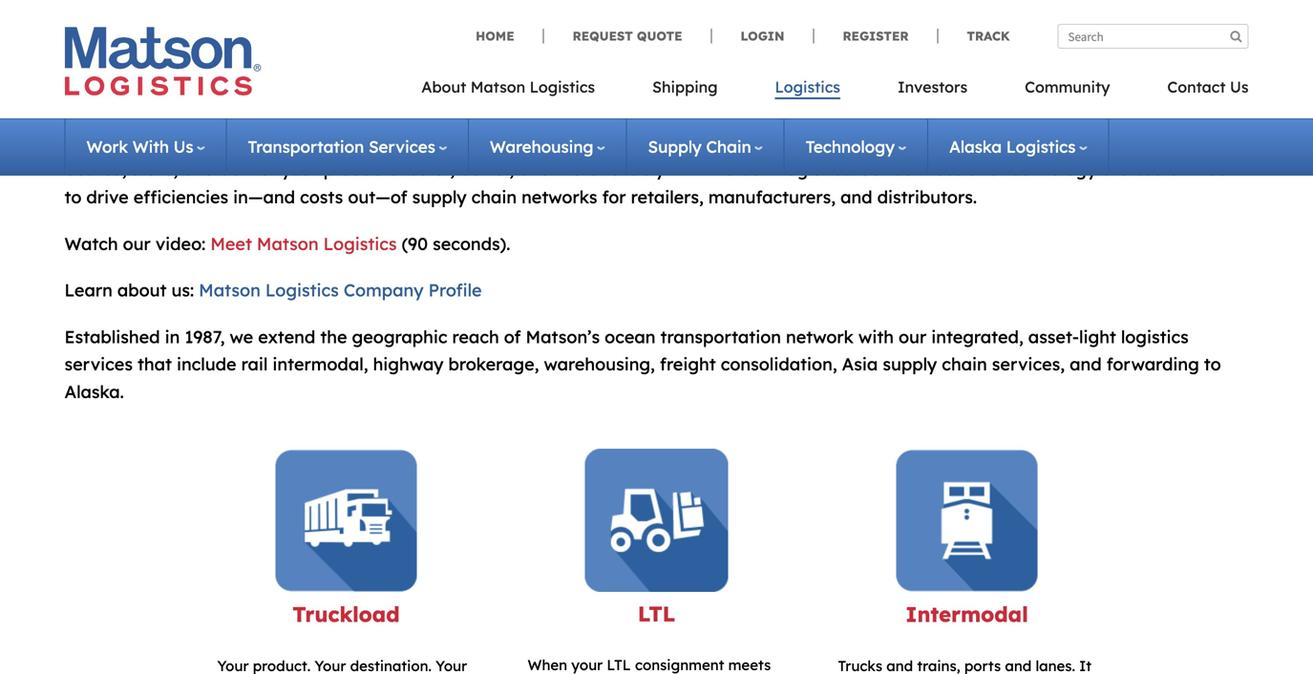 Task type: vqa. For each thing, say whether or not it's contained in the screenshot.
DRIVE
yes



Task type: locate. For each thing, give the bounding box(es) containing it.
services inside established in 1987, we extend the geographic reach of matson's ocean transportation network with our integrated, asset-light logistics services that include rail intermodal, highway brokerage, warehousing, freight consolidation, asia supply chain services, and forwarding to alaska.
[[64, 354, 133, 375]]

asia
[[842, 354, 878, 375]]

1 horizontal spatial services
[[369, 137, 436, 157]]

meet matson logistics link
[[211, 233, 397, 254]]

0 vertical spatial services
[[895, 159, 963, 180]]

track
[[967, 28, 1010, 44]]

meet
[[211, 233, 252, 254]]

1 vertical spatial supply
[[648, 137, 702, 157]]

about
[[422, 77, 466, 97]]

intermodal
[[906, 602, 1029, 628]]

brokerage,
[[449, 354, 539, 375]]

1 horizontal spatial chain
[[942, 354, 988, 375]]

ltl
[[638, 601, 676, 627]]

0 horizontal spatial supply
[[648, 137, 702, 157]]

1 horizontal spatial our
[[899, 326, 927, 348]]

warehousing,
[[544, 354, 655, 375]]

intermodal,
[[273, 354, 368, 375]]

truckload link
[[293, 602, 400, 628]]

chain down integrated,
[[942, 354, 988, 375]]

to inside established in 1987, we extend the geographic reach of matson's ocean transportation network with our integrated, asset-light logistics services that include rail intermodal, highway brokerage, warehousing, freight consolidation, asia supply chain services, and forwarding to alaska.
[[1205, 354, 1222, 375]]

0 vertical spatial us
[[1231, 77, 1249, 97]]

ocean
[[605, 326, 656, 348]]

community
[[1025, 77, 1111, 97]]

of
[[504, 326, 521, 348]]

about matson logistics link
[[422, 72, 624, 111]]

0 horizontal spatial supply
[[412, 186, 467, 208]]

with for reliably
[[670, 159, 705, 180]]

and
[[183, 159, 215, 180], [519, 159, 551, 180], [968, 159, 1000, 180], [841, 186, 873, 208]]

source,
[[64, 159, 127, 180]]

1 vertical spatial our
[[899, 326, 927, 348]]

0 vertical spatial supply
[[412, 186, 467, 208]]

quote
[[637, 28, 683, 44]]

matson up 'learn about us: matson logistics company profile'
[[257, 233, 319, 254]]

matson
[[471, 77, 526, 97], [710, 159, 772, 180], [257, 233, 319, 254], [199, 280, 261, 301]]

with
[[670, 159, 705, 180], [859, 326, 894, 348]]

contact
[[1168, 77, 1226, 97]]

supply up technology
[[770, 35, 922, 92]]

shipping link
[[624, 72, 747, 111]]

ltl link
[[638, 601, 676, 627]]

services up faster, on the top of page
[[369, 137, 436, 157]]

us right with at the left of page
[[174, 137, 194, 157]]

home
[[476, 28, 515, 44]]

our
[[123, 233, 151, 254], [899, 326, 927, 348]]

supply
[[412, 186, 467, 208], [883, 354, 938, 375]]

0 vertical spatial supply
[[770, 35, 922, 92]]

1 horizontal spatial us
[[1231, 77, 1249, 97]]

established
[[64, 326, 160, 348]]

transportation
[[248, 137, 364, 157]]

watch
[[64, 233, 118, 254]]

us right contact in the top right of the page
[[1231, 77, 1249, 97]]

warehousing
[[418, 35, 711, 92], [490, 137, 594, 157]]

us
[[1231, 77, 1249, 97], [174, 137, 194, 157]]

logistics.
[[777, 159, 854, 180]]

with inside source, store, and deliver your products faster, better, and more reliably with matson logistics. our services and technology are customized to drive efficiencies in—and costs out—of supply chain networks for retailers, manufacturers, and distributors.
[[670, 159, 705, 180]]

0 vertical spatial warehousing
[[418, 35, 711, 92]]

supply up source, store, and deliver your products faster, better, and more reliably with matson logistics. our services and technology are customized to drive efficiencies in—and costs out—of supply chain networks for retailers, manufacturers, and distributors. on the top
[[648, 137, 702, 157]]

1 vertical spatial chain
[[707, 137, 752, 157]]

matson down home
[[471, 77, 526, 97]]

0 vertical spatial to
[[64, 186, 82, 208]]

about
[[117, 280, 167, 301]]

to right forwarding
[[1205, 354, 1222, 375]]

1 horizontal spatial supply
[[883, 354, 938, 375]]

our left integrated,
[[899, 326, 927, 348]]

1 vertical spatial us
[[174, 137, 194, 157]]

our left video:
[[123, 233, 151, 254]]

watch our video: meet matson logistics (90 seconds).
[[64, 233, 511, 254]]

faster,
[[402, 159, 455, 180]]

1 vertical spatial warehousing
[[490, 137, 594, 157]]

0 vertical spatial chain
[[472, 186, 517, 208]]

with down the supply chain
[[670, 159, 705, 180]]

services, and
[[993, 354, 1102, 375]]

supply inside established in 1987, we extend the geographic reach of matson's ocean transportation network with our integrated, asset-light logistics services that include rail intermodal, highway brokerage, warehousing, freight consolidation, asia supply chain services, and forwarding to alaska.
[[883, 354, 938, 375]]

0 horizontal spatial services
[[64, 90, 253, 147]]

out—of
[[348, 186, 408, 208]]

register link
[[814, 28, 938, 44]]

transportation, warehousing & supply chain services
[[64, 35, 1062, 147]]

0 horizontal spatial to
[[64, 186, 82, 208]]

network
[[786, 326, 854, 348]]

profile
[[429, 280, 482, 301]]

services
[[895, 159, 963, 180], [64, 354, 133, 375]]

with up "asia"
[[859, 326, 894, 348]]

0 vertical spatial chain
[[935, 35, 1062, 92]]

request quote link
[[543, 28, 711, 44]]

to
[[64, 186, 82, 208], [1205, 354, 1222, 375]]

more
[[556, 159, 599, 180]]

chain inside established in 1987, we extend the geographic reach of matson's ocean transportation network with our integrated, asset-light logistics services that include rail intermodal, highway brokerage, warehousing, freight consolidation, asia supply chain services, and forwarding to alaska.
[[942, 354, 988, 375]]

0 horizontal spatial with
[[670, 159, 705, 180]]

supply inside source, store, and deliver your products faster, better, and more reliably with matson logistics. our services and technology are customized to drive efficiencies in—and costs out—of supply chain networks for retailers, manufacturers, and distributors.
[[412, 186, 467, 208]]

chain inside transportation, warehousing & supply chain services
[[935, 35, 1062, 92]]

supply
[[770, 35, 922, 92], [648, 137, 702, 157]]

1 horizontal spatial supply
[[770, 35, 922, 92]]

deliver
[[220, 159, 276, 180]]

1 vertical spatial with
[[859, 326, 894, 348]]

video:
[[156, 233, 206, 254]]

us inside top menu navigation
[[1231, 77, 1249, 97]]

0 vertical spatial with
[[670, 159, 705, 180]]

1 vertical spatial chain
[[942, 354, 988, 375]]

matson up manufacturers,
[[710, 159, 772, 180]]

alaska logistics
[[950, 137, 1076, 157]]

(90
[[402, 233, 428, 254]]

None search field
[[1058, 24, 1249, 49]]

services up alaska.
[[64, 354, 133, 375]]

customized
[[1134, 159, 1229, 180]]

supply down faster, on the top of page
[[412, 186, 467, 208]]

shipping
[[653, 77, 718, 97]]

matson inside source, store, and deliver your products faster, better, and more reliably with matson logistics. our services and technology are customized to drive efficiencies in—and costs out—of supply chain networks for retailers, manufacturers, and distributors.
[[710, 159, 772, 180]]

technology
[[806, 137, 895, 157]]

logistics up extend the
[[265, 280, 339, 301]]

truckload
[[293, 602, 400, 628]]

matson logistics image
[[64, 27, 261, 96]]

1 horizontal spatial services
[[895, 159, 963, 180]]

warehousing inside transportation, warehousing & supply chain services
[[418, 35, 711, 92]]

0 horizontal spatial services
[[64, 354, 133, 375]]

in
[[165, 326, 180, 348]]

chain
[[472, 186, 517, 208], [942, 354, 988, 375]]

0 horizontal spatial our
[[123, 233, 151, 254]]

logistics down "login"
[[775, 77, 841, 97]]

to left drive on the left
[[64, 186, 82, 208]]

networks
[[522, 186, 598, 208]]

with inside established in 1987, we extend the geographic reach of matson's ocean transportation network with our integrated, asset-light logistics services that include rail intermodal, highway brokerage, warehousing, freight consolidation, asia supply chain services, and forwarding to alaska.
[[859, 326, 894, 348]]

chain down better,
[[472, 186, 517, 208]]

top menu navigation
[[422, 72, 1249, 111]]

1 vertical spatial to
[[1205, 354, 1222, 375]]

matson's
[[526, 326, 600, 348]]

1 horizontal spatial with
[[859, 326, 894, 348]]

1 vertical spatial services
[[64, 354, 133, 375]]

1 horizontal spatial to
[[1205, 354, 1222, 375]]

alaska
[[950, 137, 1002, 157]]

costs
[[300, 186, 343, 208]]

with for network
[[859, 326, 894, 348]]

alaska logistics link
[[950, 137, 1088, 157]]

rail
[[241, 354, 268, 375]]

1 vertical spatial supply
[[883, 354, 938, 375]]

0 vertical spatial our
[[123, 233, 151, 254]]

services up distributors.
[[895, 159, 963, 180]]

and down alaska
[[968, 159, 1000, 180]]

services
[[64, 90, 253, 147], [369, 137, 436, 157]]

matson logistics less than truckload icon image
[[585, 449, 729, 592]]

0 horizontal spatial chain
[[707, 137, 752, 157]]

supply right "asia"
[[883, 354, 938, 375]]

transportation services link
[[248, 137, 447, 157]]

source, store, and deliver your products faster, better, and more reliably with matson logistics. our services and technology are customized to drive efficiencies in—and costs out—of supply chain networks for retailers, manufacturers, and distributors.
[[64, 159, 1229, 208]]

freight
[[660, 354, 716, 375]]

in—and
[[233, 186, 295, 208]]

0 horizontal spatial chain
[[472, 186, 517, 208]]

1 horizontal spatial chain
[[935, 35, 1062, 92]]

services up store,
[[64, 90, 253, 147]]



Task type: describe. For each thing, give the bounding box(es) containing it.
logistics up the technology
[[1007, 137, 1076, 157]]

store,
[[131, 159, 178, 180]]

work with us link
[[86, 137, 205, 157]]

drive
[[86, 186, 129, 208]]

transportation
[[661, 326, 782, 348]]

investors link
[[869, 72, 997, 111]]

Search search field
[[1058, 24, 1249, 49]]

manufacturers,
[[709, 186, 836, 208]]

about matson logistics
[[422, 77, 595, 97]]

learn
[[64, 280, 113, 301]]

with
[[133, 137, 169, 157]]

reliably
[[604, 159, 665, 180]]

services inside transportation, warehousing & supply chain services
[[64, 90, 253, 147]]

work with us
[[86, 137, 194, 157]]

retailers,
[[631, 186, 704, 208]]

supply inside transportation, warehousing & supply chain services
[[770, 35, 922, 92]]

our
[[859, 159, 890, 180]]

services inside source, store, and deliver your products faster, better, and more reliably with matson logistics. our services and technology are customized to drive efficiencies in—and costs out—of supply chain networks for retailers, manufacturers, and distributors.
[[895, 159, 963, 180]]

technology link
[[806, 137, 907, 157]]

company
[[344, 280, 424, 301]]

matson logistics company profile link
[[199, 280, 482, 301]]

include
[[177, 354, 237, 375]]

seconds).
[[433, 233, 511, 254]]

better,
[[460, 159, 514, 180]]

that
[[138, 354, 172, 375]]

matson inside top menu navigation
[[471, 77, 526, 97]]

login link
[[711, 28, 814, 44]]

community link
[[997, 72, 1139, 111]]

1987, we
[[185, 326, 253, 348]]

search image
[[1231, 30, 1243, 43]]

contact us link
[[1139, 72, 1249, 111]]

integrated,
[[932, 326, 1024, 348]]

learn about us: matson logistics company profile
[[64, 280, 482, 301]]

for
[[602, 186, 626, 208]]

alaska.
[[64, 381, 124, 403]]

request
[[573, 28, 633, 44]]

home link
[[476, 28, 543, 44]]

highway
[[373, 354, 444, 375]]

light
[[1080, 326, 1117, 348]]

intermodal link
[[906, 602, 1029, 628]]

transportation services
[[248, 137, 436, 157]]

warehousing link
[[490, 137, 605, 157]]

your
[[281, 159, 319, 180]]

&
[[724, 35, 757, 92]]

transportation,
[[64, 35, 405, 92]]

contact us
[[1168, 77, 1249, 97]]

us:
[[172, 280, 194, 301]]

investors
[[898, 77, 968, 97]]

login
[[741, 28, 785, 44]]

are
[[1102, 159, 1130, 180]]

reach
[[452, 326, 499, 348]]

supply chain
[[648, 137, 752, 157]]

to inside source, store, and deliver your products faster, better, and more reliably with matson logistics. our services and technology are customized to drive efficiencies in—and costs out—of supply chain networks for retailers, manufacturers, and distributors.
[[64, 186, 82, 208]]

logistics
[[1122, 326, 1189, 348]]

forwarding
[[1107, 354, 1200, 375]]

extend the
[[258, 326, 347, 348]]

register
[[843, 28, 909, 44]]

geographic
[[352, 326, 448, 348]]

logistics up the warehousing link
[[530, 77, 595, 97]]

our inside established in 1987, we extend the geographic reach of matson's ocean transportation network with our integrated, asset-light logistics services that include rail intermodal, highway brokerage, warehousing, freight consolidation, asia supply chain services, and forwarding to alaska.
[[899, 326, 927, 348]]

consolidation,
[[721, 354, 838, 375]]

asset-
[[1029, 326, 1080, 348]]

distributors.
[[878, 186, 977, 208]]

0 horizontal spatial us
[[174, 137, 194, 157]]

track link
[[938, 28, 1010, 44]]

and up efficiencies at the left of the page
[[183, 159, 215, 180]]

logistics down "out—of"
[[324, 233, 397, 254]]

matson down meet
[[199, 280, 261, 301]]

and down the warehousing link
[[519, 159, 551, 180]]

and down the our
[[841, 186, 873, 208]]

efficiencies
[[134, 186, 228, 208]]

chain inside source, store, and deliver your products faster, better, and more reliably with matson logistics. our services and technology are customized to drive efficiencies in—and costs out—of supply chain networks for retailers, manufacturers, and distributors.
[[472, 186, 517, 208]]

established in 1987, we extend the geographic reach of matson's ocean transportation network with our integrated, asset-light logistics services that include rail intermodal, highway brokerage, warehousing, freight consolidation, asia supply chain services, and forwarding to alaska.
[[64, 326, 1222, 403]]

products
[[324, 159, 398, 180]]

technology
[[1005, 159, 1097, 180]]



